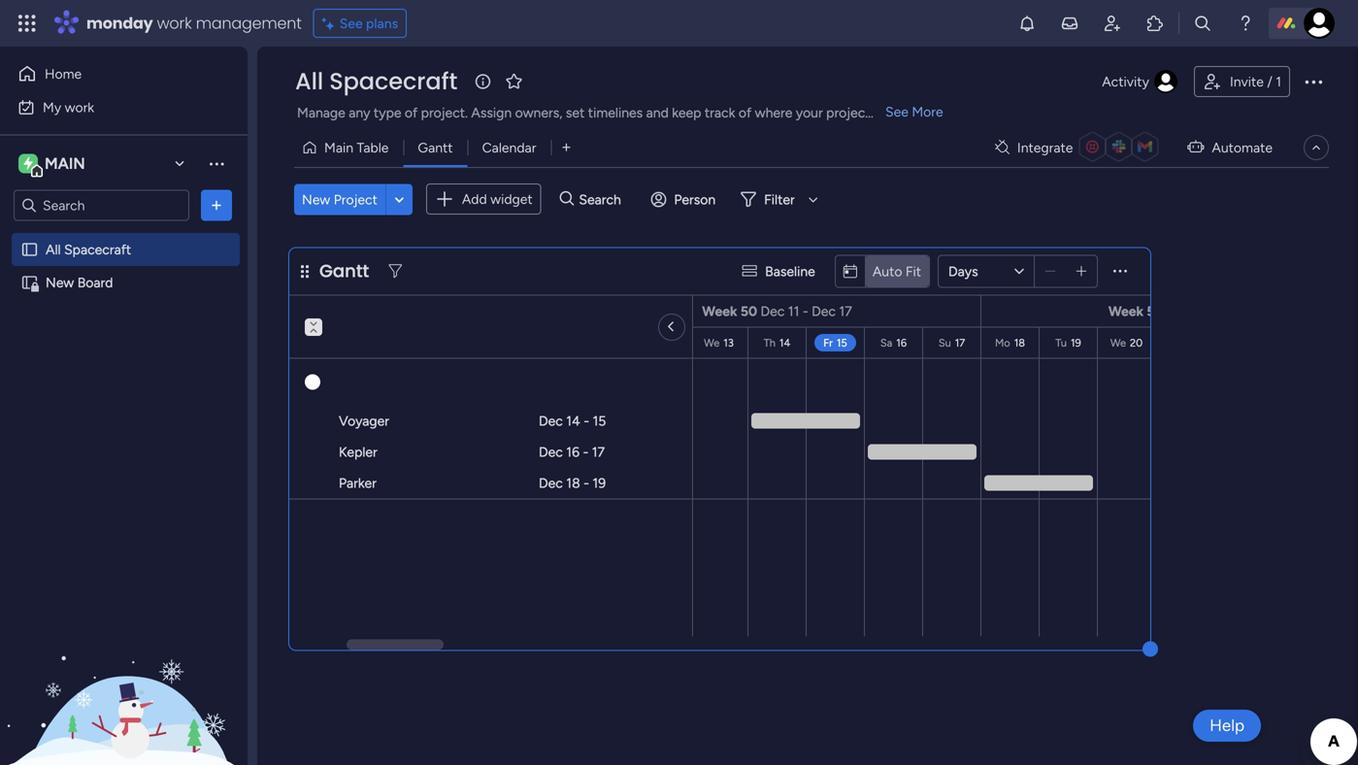 Task type: describe. For each thing, give the bounding box(es) containing it.
1 vertical spatial 19
[[593, 475, 606, 491]]

13
[[724, 336, 734, 350]]

we 20
[[1111, 336, 1143, 350]]

add widget button
[[426, 184, 542, 215]]

we for we 13
[[704, 336, 720, 350]]

we 13
[[704, 336, 734, 350]]

invite / 1
[[1230, 73, 1282, 90]]

invite / 1 button
[[1194, 66, 1291, 97]]

1 vertical spatial spacecraft
[[64, 241, 131, 258]]

auto
[[873, 263, 903, 280]]

help button
[[1194, 710, 1261, 742]]

show board description image
[[471, 72, 495, 91]]

project.
[[421, 104, 468, 121]]

help
[[1210, 716, 1245, 736]]

th 14
[[764, 336, 791, 350]]

table
[[357, 139, 389, 156]]

lottie animation image
[[0, 569, 248, 765]]

voyager
[[339, 413, 389, 429]]

days
[[949, 263, 978, 280]]

management
[[196, 12, 302, 34]]

20
[[1130, 336, 1143, 350]]

- for 15
[[584, 413, 590, 429]]

1 workspace image from the left
[[18, 153, 38, 174]]

week 49
[[295, 303, 350, 319]]

see more
[[886, 103, 944, 120]]

dec 14 - 15
[[539, 413, 606, 429]]

person
[[674, 191, 716, 208]]

1 of from the left
[[405, 104, 418, 121]]

board
[[77, 274, 113, 291]]

public board image
[[20, 240, 39, 259]]

we for we 20
[[1111, 336, 1126, 350]]

16 for sa
[[897, 336, 907, 350]]

monday work management
[[86, 12, 302, 34]]

any
[[349, 104, 370, 121]]

dec for dec 16 - 17
[[539, 444, 563, 460]]

new project
[[302, 191, 378, 208]]

/
[[1268, 73, 1273, 90]]

2 of from the left
[[739, 104, 752, 121]]

person button
[[643, 184, 727, 215]]

fit
[[906, 263, 922, 280]]

keep
[[672, 104, 702, 121]]

0 vertical spatial 15
[[837, 336, 847, 350]]

su 17
[[939, 336, 965, 350]]

new for new project
[[302, 191, 330, 208]]

select product image
[[17, 14, 37, 33]]

sa
[[881, 336, 893, 350]]

dec for dec 14 - 15
[[539, 413, 563, 429]]

v2 search image
[[560, 188, 574, 210]]

main
[[324, 139, 354, 156]]

my
[[43, 99, 61, 116]]

filter
[[764, 191, 795, 208]]

1 horizontal spatial 19
[[1071, 336, 1082, 350]]

project
[[827, 104, 871, 121]]

- right 11 at the right top of page
[[803, 303, 809, 319]]

11
[[788, 303, 800, 319]]

we 6
[[298, 336, 324, 350]]

timelines
[[588, 104, 643, 121]]

14 for dec
[[566, 413, 581, 429]]

add widget
[[462, 191, 533, 207]]

tu
[[1056, 336, 1067, 350]]

th
[[764, 336, 776, 350]]

16 for dec
[[566, 444, 580, 460]]

workspace options image
[[207, 154, 226, 173]]

dapulse integrations image
[[995, 140, 1010, 155]]

dec left 11 at the right top of page
[[761, 303, 785, 319]]

fr 15
[[824, 336, 847, 350]]

angle right image
[[670, 319, 674, 336]]

dec for dec 18 - 19
[[539, 475, 563, 491]]

auto fit button
[[865, 256, 929, 287]]

see for see more
[[886, 103, 909, 120]]

lottie animation element
[[0, 569, 248, 765]]

monday
[[86, 12, 153, 34]]

gantt inside button
[[418, 139, 453, 156]]

Search in workspace field
[[41, 194, 162, 217]]

automate
[[1212, 139, 1273, 156]]

owners,
[[515, 104, 563, 121]]

week for week 50 dec 11 - dec 17
[[702, 303, 738, 319]]

fr
[[824, 336, 833, 350]]

51
[[1147, 303, 1161, 319]]

1 vertical spatial all spacecraft
[[46, 241, 131, 258]]

manage any type of project. assign owners, set timelines and keep track of where your project stands.
[[297, 104, 917, 121]]

dec 18 - 19
[[539, 475, 606, 491]]

where
[[755, 104, 793, 121]]

dec 16 - 17
[[539, 444, 605, 460]]

arrow down image
[[802, 188, 825, 211]]

assign
[[471, 104, 512, 121]]

calendar button
[[468, 132, 551, 163]]

gantt button
[[403, 132, 468, 163]]

my work
[[43, 99, 94, 116]]

angle down image
[[395, 192, 404, 207]]

collapse board header image
[[1309, 140, 1325, 155]]

activity
[[1102, 73, 1150, 90]]

widget
[[490, 191, 533, 207]]

new board
[[46, 274, 113, 291]]

see more link
[[884, 102, 946, 121]]

1 vertical spatial gantt
[[320, 259, 369, 284]]

more
[[912, 103, 944, 120]]



Task type: vqa. For each thing, say whether or not it's contained in the screenshot.
Search in workspace field
yes



Task type: locate. For each thing, give the bounding box(es) containing it.
search everything image
[[1193, 14, 1213, 33]]

14 up dec 16 - 17
[[566, 413, 581, 429]]

1 horizontal spatial spacecraft
[[329, 65, 458, 98]]

activity button
[[1095, 66, 1187, 97]]

new
[[302, 191, 330, 208], [46, 274, 74, 291]]

work for my
[[65, 99, 94, 116]]

0 horizontal spatial 19
[[593, 475, 606, 491]]

18 for dec
[[566, 475, 580, 491]]

tu 19
[[1056, 336, 1082, 350]]

main table button
[[294, 132, 403, 163]]

parker
[[339, 475, 377, 491]]

we left 20
[[1111, 336, 1126, 350]]

main button
[[14, 147, 193, 180]]

3 week from the left
[[1109, 303, 1144, 319]]

1 vertical spatial 17
[[955, 336, 965, 350]]

-
[[803, 303, 809, 319], [584, 413, 590, 429], [583, 444, 589, 460], [584, 475, 589, 491]]

we left 13 at top
[[704, 336, 720, 350]]

and
[[646, 104, 669, 121]]

options image down the workspace options icon
[[207, 196, 226, 215]]

1 vertical spatial 18
[[566, 475, 580, 491]]

18 down dec 16 - 17
[[566, 475, 580, 491]]

invite members image
[[1103, 14, 1123, 33]]

0 horizontal spatial all
[[46, 241, 61, 258]]

your
[[796, 104, 823, 121]]

my work button
[[12, 92, 209, 123]]

1 horizontal spatial options image
[[1302, 70, 1326, 93]]

new for new board
[[46, 274, 74, 291]]

16 right sa
[[897, 336, 907, 350]]

work
[[157, 12, 192, 34], [65, 99, 94, 116]]

mo
[[995, 336, 1011, 350]]

new inside list box
[[46, 274, 74, 291]]

list box
[[0, 229, 248, 561]]

2 workspace image from the left
[[23, 153, 33, 174]]

see left more
[[886, 103, 909, 120]]

autopilot image
[[1188, 134, 1205, 159]]

0 horizontal spatial work
[[65, 99, 94, 116]]

more dots image
[[1114, 264, 1127, 278]]

all spacecraft up 'type'
[[295, 65, 458, 98]]

49
[[334, 303, 350, 319]]

1 vertical spatial work
[[65, 99, 94, 116]]

add view image
[[563, 141, 571, 155]]

- up dec 16 - 17
[[584, 413, 590, 429]]

14 right th
[[780, 336, 791, 350]]

2 horizontal spatial week
[[1109, 303, 1144, 319]]

set
[[566, 104, 585, 121]]

v2 collapse down image
[[305, 312, 322, 324]]

0 horizontal spatial options image
[[207, 196, 226, 215]]

0 horizontal spatial see
[[340, 15, 363, 32]]

All Spacecraft field
[[290, 65, 463, 98]]

plans
[[366, 15, 398, 32]]

v2 plus image
[[1077, 264, 1087, 278]]

1 horizontal spatial we
[[704, 336, 720, 350]]

17
[[839, 303, 852, 319], [955, 336, 965, 350], [592, 444, 605, 460]]

mo 18
[[995, 336, 1025, 350]]

noah lott image
[[1304, 8, 1335, 39]]

15
[[837, 336, 847, 350], [593, 413, 606, 429]]

option
[[0, 232, 248, 236]]

of right 'type'
[[405, 104, 418, 121]]

0 horizontal spatial new
[[46, 274, 74, 291]]

track
[[705, 104, 736, 121]]

help image
[[1236, 14, 1256, 33]]

see for see plans
[[340, 15, 363, 32]]

16
[[897, 336, 907, 350], [566, 444, 580, 460]]

19
[[1071, 336, 1082, 350], [593, 475, 606, 491]]

1 vertical spatial 15
[[593, 413, 606, 429]]

week for week 51
[[1109, 303, 1144, 319]]

19 down dec 16 - 17
[[593, 475, 606, 491]]

0 horizontal spatial we
[[298, 336, 314, 350]]

workspace image
[[18, 153, 38, 174], [23, 153, 33, 174]]

1 horizontal spatial 17
[[839, 303, 852, 319]]

1 horizontal spatial 14
[[780, 336, 791, 350]]

0 vertical spatial 19
[[1071, 336, 1082, 350]]

type
[[374, 104, 402, 121]]

dapulse drag handle 3 image
[[301, 264, 309, 278]]

1 week from the left
[[295, 303, 330, 319]]

0 vertical spatial 16
[[897, 336, 907, 350]]

main
[[45, 154, 85, 173]]

1 vertical spatial new
[[46, 274, 74, 291]]

2 horizontal spatial we
[[1111, 336, 1126, 350]]

v2 collapse up image
[[305, 325, 322, 338]]

1 horizontal spatial gantt
[[418, 139, 453, 156]]

add to favorites image
[[504, 71, 524, 91]]

1 horizontal spatial see
[[886, 103, 909, 120]]

spacecraft up board
[[64, 241, 131, 258]]

baseline
[[765, 263, 816, 280]]

new right private board image
[[46, 274, 74, 291]]

week 50 dec 11 - dec 17
[[702, 303, 852, 319]]

50
[[741, 303, 757, 319]]

1 horizontal spatial 16
[[897, 336, 907, 350]]

15 right fr
[[837, 336, 847, 350]]

integrate
[[1018, 139, 1073, 156]]

gantt
[[418, 139, 453, 156], [320, 259, 369, 284]]

gantt down project.
[[418, 139, 453, 156]]

3 we from the left
[[1111, 336, 1126, 350]]

new project button
[[294, 184, 385, 215]]

dec
[[761, 303, 785, 319], [812, 303, 836, 319], [539, 413, 563, 429], [539, 444, 563, 460], [539, 475, 563, 491]]

2 week from the left
[[702, 303, 738, 319]]

we left 6
[[298, 336, 314, 350]]

spacecraft up 'type'
[[329, 65, 458, 98]]

1 we from the left
[[298, 336, 314, 350]]

0 vertical spatial 18
[[1014, 336, 1025, 350]]

all spacecraft
[[295, 65, 458, 98], [46, 241, 131, 258]]

0 horizontal spatial all spacecraft
[[46, 241, 131, 258]]

1 vertical spatial 14
[[566, 413, 581, 429]]

18 right mo
[[1014, 336, 1025, 350]]

dec up the dec 18 - 19
[[539, 444, 563, 460]]

home
[[45, 66, 82, 82]]

main table
[[324, 139, 389, 156]]

v2 today image
[[844, 265, 857, 279]]

1 vertical spatial 16
[[566, 444, 580, 460]]

dec right 11 at the right top of page
[[812, 303, 836, 319]]

week 51
[[1109, 303, 1161, 319]]

1 vertical spatial see
[[886, 103, 909, 120]]

17 down the dec 14 - 15
[[592, 444, 605, 460]]

work for monday
[[157, 12, 192, 34]]

home button
[[12, 58, 209, 89]]

0 horizontal spatial 17
[[592, 444, 605, 460]]

dec up dec 16 - 17
[[539, 413, 563, 429]]

0 vertical spatial all spacecraft
[[295, 65, 458, 98]]

week left the 51
[[1109, 303, 1144, 319]]

0 vertical spatial spacecraft
[[329, 65, 458, 98]]

1 horizontal spatial week
[[702, 303, 738, 319]]

baseline button
[[734, 256, 827, 287]]

calendar
[[482, 139, 536, 156]]

week for week 49
[[295, 303, 330, 319]]

work right monday
[[157, 12, 192, 34]]

gantt right dapulse drag handle 3 image
[[320, 259, 369, 284]]

work inside button
[[65, 99, 94, 116]]

0 horizontal spatial week
[[295, 303, 330, 319]]

0 horizontal spatial spacecraft
[[64, 241, 131, 258]]

see left plans
[[340, 15, 363, 32]]

spacecraft
[[329, 65, 458, 98], [64, 241, 131, 258]]

1 horizontal spatial work
[[157, 12, 192, 34]]

14
[[780, 336, 791, 350], [566, 413, 581, 429]]

new inside button
[[302, 191, 330, 208]]

list box containing all spacecraft
[[0, 229, 248, 561]]

0 vertical spatial work
[[157, 12, 192, 34]]

manage
[[297, 104, 346, 121]]

- for 17
[[583, 444, 589, 460]]

2 horizontal spatial 17
[[955, 336, 965, 350]]

private board image
[[20, 273, 39, 292]]

0 vertical spatial new
[[302, 191, 330, 208]]

project
[[334, 191, 378, 208]]

all
[[295, 65, 323, 98], [46, 241, 61, 258]]

1 vertical spatial all
[[46, 241, 61, 258]]

18 for mo
[[1014, 336, 1025, 350]]

sa 16
[[881, 336, 907, 350]]

1 horizontal spatial of
[[739, 104, 752, 121]]

work right 'my'
[[65, 99, 94, 116]]

0 horizontal spatial 15
[[593, 413, 606, 429]]

0 horizontal spatial 18
[[566, 475, 580, 491]]

- down dec 16 - 17
[[584, 475, 589, 491]]

su
[[939, 336, 951, 350]]

week left 50
[[702, 303, 738, 319]]

1 horizontal spatial all spacecraft
[[295, 65, 458, 98]]

of right track at the top right of page
[[739, 104, 752, 121]]

add
[[462, 191, 487, 207]]

1 horizontal spatial all
[[295, 65, 323, 98]]

1 vertical spatial options image
[[207, 196, 226, 215]]

of
[[405, 104, 418, 121], [739, 104, 752, 121]]

0 vertical spatial 17
[[839, 303, 852, 319]]

inbox image
[[1060, 14, 1080, 33]]

17 right 'su'
[[955, 336, 965, 350]]

1 horizontal spatial 15
[[837, 336, 847, 350]]

0 vertical spatial see
[[340, 15, 363, 32]]

- for 19
[[584, 475, 589, 491]]

invite
[[1230, 73, 1264, 90]]

filter button
[[733, 184, 825, 215]]

1 horizontal spatial 18
[[1014, 336, 1025, 350]]

0 vertical spatial all
[[295, 65, 323, 98]]

0 horizontal spatial of
[[405, 104, 418, 121]]

options image
[[1302, 70, 1326, 93], [207, 196, 226, 215]]

new left project
[[302, 191, 330, 208]]

notifications image
[[1018, 14, 1037, 33]]

dec down dec 16 - 17
[[539, 475, 563, 491]]

kepler
[[339, 444, 378, 460]]

see inside button
[[340, 15, 363, 32]]

week
[[295, 303, 330, 319], [702, 303, 738, 319], [1109, 303, 1144, 319]]

all spacecraft up board
[[46, 241, 131, 258]]

week up "v2 collapse up" image
[[295, 303, 330, 319]]

2 we from the left
[[704, 336, 720, 350]]

1
[[1276, 73, 1282, 90]]

0 horizontal spatial gantt
[[320, 259, 369, 284]]

auto fit
[[873, 263, 922, 280]]

16 down the dec 14 - 15
[[566, 444, 580, 460]]

0 horizontal spatial 14
[[566, 413, 581, 429]]

we for we 6
[[298, 336, 314, 350]]

2 vertical spatial 17
[[592, 444, 605, 460]]

6
[[318, 336, 324, 350]]

12
[[663, 336, 674, 350]]

- down the dec 14 - 15
[[583, 444, 589, 460]]

stands.
[[874, 104, 917, 121]]

15 up dec 16 - 17
[[593, 413, 606, 429]]

all inside list box
[[46, 241, 61, 258]]

options image right 1
[[1302, 70, 1326, 93]]

all right public board image at top left
[[46, 241, 61, 258]]

Search field
[[574, 186, 633, 213]]

workspace selection element
[[18, 152, 88, 177]]

14 for th
[[780, 336, 791, 350]]

all up manage
[[295, 65, 323, 98]]

see plans
[[340, 15, 398, 32]]

v2 funnel image
[[389, 264, 402, 278]]

0 vertical spatial gantt
[[418, 139, 453, 156]]

19 right tu
[[1071, 336, 1082, 350]]

17 up fr 15
[[839, 303, 852, 319]]

0 vertical spatial 14
[[780, 336, 791, 350]]

see plans button
[[313, 9, 407, 38]]

1 horizontal spatial new
[[302, 191, 330, 208]]

0 vertical spatial options image
[[1302, 70, 1326, 93]]

apps image
[[1146, 14, 1165, 33]]

0 horizontal spatial 16
[[566, 444, 580, 460]]



